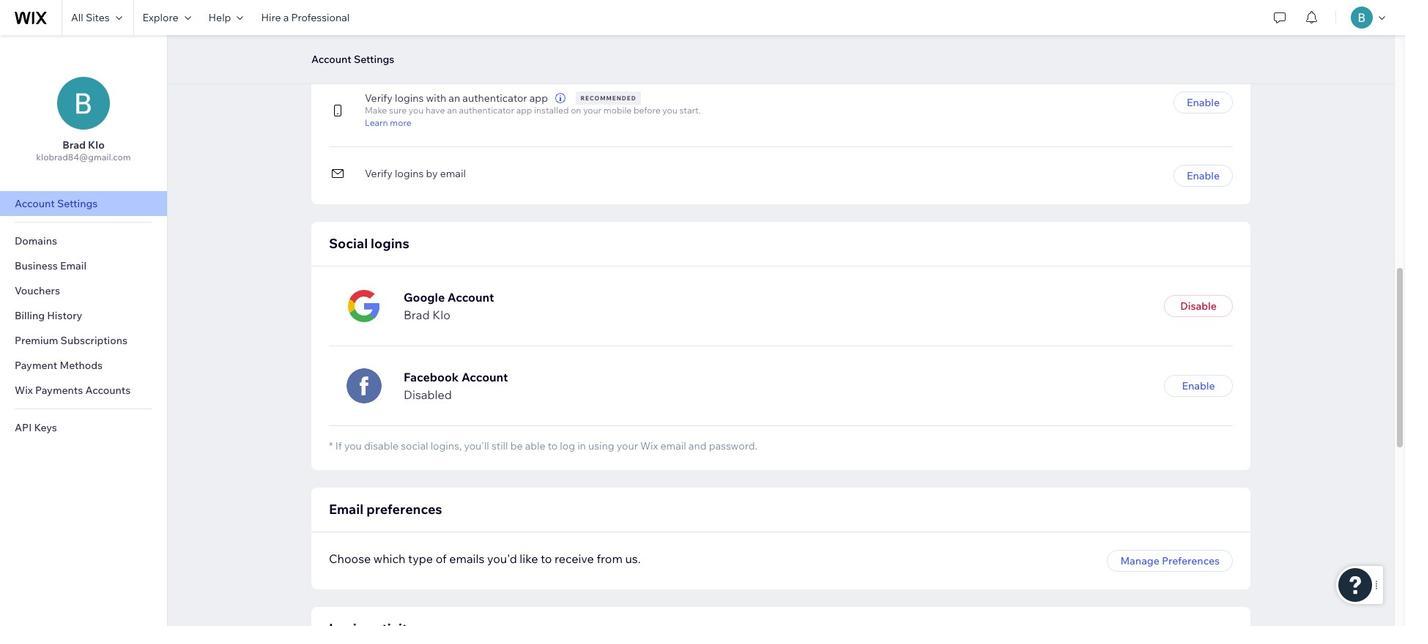 Task type: vqa. For each thing, say whether or not it's contained in the screenshot.
the leftmost your
yes



Task type: locate. For each thing, give the bounding box(es) containing it.
account settings link
[[0, 191, 167, 216]]

wix right using
[[640, 439, 658, 452]]

logins
[[395, 36, 424, 49], [395, 92, 424, 105], [395, 167, 424, 180], [371, 235, 409, 252]]

(sms)
[[473, 36, 502, 49]]

0 vertical spatial settings
[[354, 53, 394, 66]]

1 vertical spatial email
[[329, 501, 363, 518]]

1 horizontal spatial settings
[[354, 53, 394, 66]]

logins for verify logins by email
[[395, 167, 424, 180]]

0 vertical spatial to
[[548, 439, 558, 452]]

recommended
[[581, 95, 636, 102]]

account settings
[[311, 53, 394, 66], [15, 197, 98, 210]]

0 horizontal spatial settings
[[57, 197, 98, 210]]

an right have
[[447, 105, 457, 116]]

account settings for account settings link
[[15, 197, 98, 210]]

1 vertical spatial verify
[[365, 92, 393, 105]]

app inside the make sure you have an authenticator app installed on your mobile before you start. learn more
[[516, 105, 532, 116]]

2 verify from the top
[[365, 92, 393, 105]]

1 horizontal spatial email
[[329, 501, 363, 518]]

help
[[208, 11, 231, 24]]

by left phone
[[426, 36, 438, 49]]

0 horizontal spatial email
[[60, 259, 86, 273]]

account settings down professional
[[311, 53, 394, 66]]

1 vertical spatial settings
[[57, 197, 98, 210]]

sure
[[389, 105, 407, 116]]

account inside the facebook account disabled
[[461, 370, 508, 384]]

klo up account settings link
[[88, 138, 105, 152]]

log
[[560, 439, 575, 452]]

you'll
[[464, 439, 489, 452]]

authenticator inside the make sure you have an authenticator app installed on your mobile before you start. learn more
[[459, 105, 514, 116]]

logins left phone
[[395, 36, 424, 49]]

settings inside sidebar element
[[57, 197, 98, 210]]

account inside "button"
[[311, 53, 351, 66]]

mobile
[[604, 105, 632, 116]]

logins right social
[[371, 235, 409, 252]]

0 horizontal spatial account settings
[[15, 197, 98, 210]]

to right like
[[541, 551, 552, 566]]

email preferences
[[329, 501, 442, 518]]

1 vertical spatial account settings
[[15, 197, 98, 210]]

email down domains link
[[60, 259, 86, 273]]

account settings up domains
[[15, 197, 98, 210]]

1 horizontal spatial you
[[409, 105, 424, 116]]

account settings inside "button"
[[311, 53, 394, 66]]

able
[[525, 439, 545, 452]]

you
[[409, 105, 424, 116], [662, 105, 677, 116], [344, 439, 362, 452]]

authenticator right have
[[459, 105, 514, 116]]

you'd
[[487, 551, 517, 566]]

choose
[[329, 551, 371, 566]]

app
[[529, 92, 548, 105], [516, 105, 532, 116]]

0 vertical spatial your
[[583, 105, 602, 116]]

email
[[440, 167, 466, 180], [660, 439, 686, 452]]

social
[[401, 439, 428, 452]]

0 vertical spatial klo
[[88, 138, 105, 152]]

wix
[[15, 384, 33, 397], [640, 439, 658, 452]]

klo inside google account brad klo
[[432, 308, 450, 323]]

you right "if"
[[344, 439, 362, 452]]

logins up 'more'
[[395, 92, 424, 105]]

account settings inside sidebar element
[[15, 197, 98, 210]]

account
[[311, 53, 351, 66], [15, 197, 55, 210], [447, 290, 494, 305], [461, 370, 508, 384]]

verify up make
[[365, 36, 393, 49]]

email down have
[[440, 167, 466, 180]]

0 horizontal spatial email
[[440, 167, 466, 180]]

0 vertical spatial brad
[[62, 138, 86, 152]]

disable button
[[1164, 295, 1233, 317]]

email left and
[[660, 439, 686, 452]]

0 vertical spatial account settings
[[311, 53, 394, 66]]

premium subscriptions link
[[0, 328, 167, 353]]

account right google
[[447, 290, 494, 305]]

type
[[408, 551, 433, 566]]

an
[[449, 92, 460, 105], [447, 105, 457, 116]]

choose which type of emails you'd like to receive from us.
[[329, 551, 641, 566]]

help button
[[200, 0, 252, 35]]

manage
[[1120, 554, 1160, 567]]

1 vertical spatial wix
[[640, 439, 658, 452]]

1 horizontal spatial your
[[617, 439, 638, 452]]

enable button
[[1174, 34, 1233, 56], [1174, 92, 1233, 114], [1174, 165, 1233, 187], [1164, 375, 1233, 397]]

and
[[689, 439, 707, 452]]

1 vertical spatial klo
[[432, 308, 450, 323]]

disabled
[[404, 387, 452, 402]]

have
[[426, 105, 445, 116]]

an right with
[[449, 92, 460, 105]]

verify logins by phone (sms)
[[365, 36, 502, 49]]

your right using
[[617, 439, 638, 452]]

klo inside brad klo klobrad84@gmail.com
[[88, 138, 105, 152]]

payment methods
[[15, 359, 103, 372]]

api keys
[[15, 421, 57, 434]]

1 horizontal spatial brad
[[404, 308, 430, 323]]

1 by from the top
[[426, 36, 438, 49]]

app left 'installed' on the top left of the page
[[516, 105, 532, 116]]

account inside google account brad klo
[[447, 290, 494, 305]]

0 horizontal spatial your
[[583, 105, 602, 116]]

you for wix
[[344, 439, 362, 452]]

account up domains
[[15, 197, 55, 210]]

verify for verify logins by phone (sms)
[[365, 36, 393, 49]]

1 vertical spatial your
[[617, 439, 638, 452]]

you for more
[[409, 105, 424, 116]]

verify for verify logins with an authenticator app
[[365, 92, 393, 105]]

brad down google
[[404, 308, 430, 323]]

accounts
[[85, 384, 131, 397]]

settings
[[354, 53, 394, 66], [57, 197, 98, 210]]

0 horizontal spatial wix
[[15, 384, 33, 397]]

authenticator up learn more link at the top of page
[[462, 92, 527, 105]]

0 horizontal spatial you
[[344, 439, 362, 452]]

premium
[[15, 334, 58, 347]]

wix down payment
[[15, 384, 33, 397]]

2 vertical spatial verify
[[365, 167, 393, 180]]

billing history
[[15, 309, 82, 322]]

settings up domains link
[[57, 197, 98, 210]]

you left 'start.'
[[662, 105, 677, 116]]

your right the "on" at the left top
[[583, 105, 602, 116]]

app up learn more link at the top of page
[[529, 92, 548, 105]]

0 vertical spatial by
[[426, 36, 438, 49]]

brad up account settings link
[[62, 138, 86, 152]]

payment methods link
[[0, 353, 167, 378]]

keys
[[34, 421, 57, 434]]

0 horizontal spatial klo
[[88, 138, 105, 152]]

by down have
[[426, 167, 438, 180]]

business email link
[[0, 253, 167, 278]]

2 by from the top
[[426, 167, 438, 180]]

account down professional
[[311, 53, 351, 66]]

1 horizontal spatial wix
[[640, 439, 658, 452]]

0 vertical spatial wix
[[15, 384, 33, 397]]

wix payments accounts link
[[0, 378, 167, 403]]

verify logins by email
[[365, 167, 466, 180]]

1 horizontal spatial klo
[[432, 308, 450, 323]]

more
[[390, 117, 411, 128]]

1 vertical spatial brad
[[404, 308, 430, 323]]

email
[[60, 259, 86, 273], [329, 501, 363, 518]]

settings up make
[[354, 53, 394, 66]]

you right sure
[[409, 105, 424, 116]]

business email
[[15, 259, 86, 273]]

your
[[583, 105, 602, 116], [617, 439, 638, 452]]

*
[[329, 439, 333, 452]]

vouchers
[[15, 284, 60, 297]]

an inside the make sure you have an authenticator app installed on your mobile before you start. learn more
[[447, 105, 457, 116]]

verify down learn at the left top
[[365, 167, 393, 180]]

logins down 'more'
[[395, 167, 424, 180]]

brad klo klobrad84@gmail.com
[[36, 138, 131, 163]]

verify
[[365, 36, 393, 49], [365, 92, 393, 105], [365, 167, 393, 180]]

enable
[[1187, 38, 1220, 51], [1187, 96, 1220, 109], [1187, 169, 1220, 182], [1182, 379, 1215, 392]]

by
[[426, 36, 438, 49], [426, 167, 438, 180]]

settings inside "button"
[[354, 53, 394, 66]]

email up choose in the bottom of the page
[[329, 501, 363, 518]]

3 verify from the top
[[365, 167, 393, 180]]

1 vertical spatial by
[[426, 167, 438, 180]]

klo down google
[[432, 308, 450, 323]]

in
[[577, 439, 586, 452]]

to left log
[[548, 439, 558, 452]]

0 vertical spatial email
[[60, 259, 86, 273]]

0 horizontal spatial brad
[[62, 138, 86, 152]]

verify up learn at the left top
[[365, 92, 393, 105]]

1 vertical spatial email
[[660, 439, 686, 452]]

account right facebook
[[461, 370, 508, 384]]

password.
[[709, 439, 757, 452]]

1 horizontal spatial account settings
[[311, 53, 394, 66]]

installed
[[534, 105, 569, 116]]

payments
[[35, 384, 83, 397]]

1 verify from the top
[[365, 36, 393, 49]]

0 vertical spatial verify
[[365, 36, 393, 49]]

professional
[[291, 11, 350, 24]]

your inside the make sure you have an authenticator app installed on your mobile before you start. learn more
[[583, 105, 602, 116]]

account settings for account settings "button"
[[311, 53, 394, 66]]



Task type: describe. For each thing, give the bounding box(es) containing it.
account inside sidebar element
[[15, 197, 55, 210]]

* if you disable social logins, you'll still be able to log in using your wix email and password.
[[329, 439, 757, 452]]

api keys link
[[0, 415, 167, 440]]

still
[[492, 439, 508, 452]]

phone
[[440, 36, 471, 49]]

us.
[[625, 551, 641, 566]]

manage preferences
[[1120, 554, 1220, 567]]

api
[[15, 421, 32, 434]]

make
[[365, 105, 387, 116]]

sites
[[86, 11, 110, 24]]

by for phone
[[426, 36, 438, 49]]

preferences
[[1162, 554, 1220, 567]]

if
[[335, 439, 342, 452]]

verify logins with an authenticator app
[[365, 92, 548, 105]]

settings for account settings link
[[57, 197, 98, 210]]

learn
[[365, 117, 388, 128]]

2 horizontal spatial you
[[662, 105, 677, 116]]

manage preferences button
[[1107, 550, 1233, 572]]

subscriptions
[[61, 334, 128, 347]]

billing history link
[[0, 303, 167, 328]]

a
[[283, 11, 289, 24]]

business
[[15, 259, 58, 273]]

all sites
[[71, 11, 110, 24]]

account settings button
[[304, 48, 402, 70]]

disable
[[364, 439, 399, 452]]

explore
[[143, 11, 178, 24]]

payment
[[15, 359, 57, 372]]

social logins
[[329, 235, 409, 252]]

facebook
[[404, 370, 459, 384]]

premium subscriptions
[[15, 334, 128, 347]]

on
[[571, 105, 581, 116]]

social
[[329, 235, 368, 252]]

emails
[[449, 551, 484, 566]]

from
[[597, 551, 623, 566]]

google
[[404, 290, 445, 305]]

of
[[436, 551, 447, 566]]

before
[[634, 105, 660, 116]]

receive
[[555, 551, 594, 566]]

domains
[[15, 234, 57, 248]]

which
[[373, 551, 405, 566]]

vouchers link
[[0, 278, 167, 303]]

brad inside brad klo klobrad84@gmail.com
[[62, 138, 86, 152]]

google account brad klo
[[404, 290, 494, 323]]

verify for verify logins by email
[[365, 167, 393, 180]]

start.
[[679, 105, 701, 116]]

billing
[[15, 309, 45, 322]]

methods
[[60, 359, 103, 372]]

email inside 'link'
[[60, 259, 86, 273]]

hire
[[261, 11, 281, 24]]

make sure you have an authenticator app installed on your mobile before you start. learn more
[[365, 105, 701, 128]]

all
[[71, 11, 83, 24]]

brad inside google account brad klo
[[404, 308, 430, 323]]

by for email
[[426, 167, 438, 180]]

wix payments accounts
[[15, 384, 131, 397]]

logins for verify logins with an authenticator app
[[395, 92, 424, 105]]

be
[[510, 439, 523, 452]]

logins for verify logins by phone (sms)
[[395, 36, 424, 49]]

0 vertical spatial email
[[440, 167, 466, 180]]

domains link
[[0, 229, 167, 253]]

sidebar element
[[0, 35, 168, 626]]

wix inside sidebar element
[[15, 384, 33, 397]]

like
[[520, 551, 538, 566]]

1 vertical spatial to
[[541, 551, 552, 566]]

settings for account settings "button"
[[354, 53, 394, 66]]

facebook account disabled
[[404, 370, 508, 402]]

using
[[588, 439, 614, 452]]

with
[[426, 92, 446, 105]]

hire a professional
[[261, 11, 350, 24]]

1 horizontal spatial email
[[660, 439, 686, 452]]

klobrad84@gmail.com
[[36, 152, 131, 163]]

logins for social logins
[[371, 235, 409, 252]]

history
[[47, 309, 82, 322]]

learn more link
[[365, 116, 701, 129]]

hire a professional link
[[252, 0, 358, 35]]

preferences
[[366, 501, 442, 518]]

disable
[[1180, 300, 1217, 313]]



